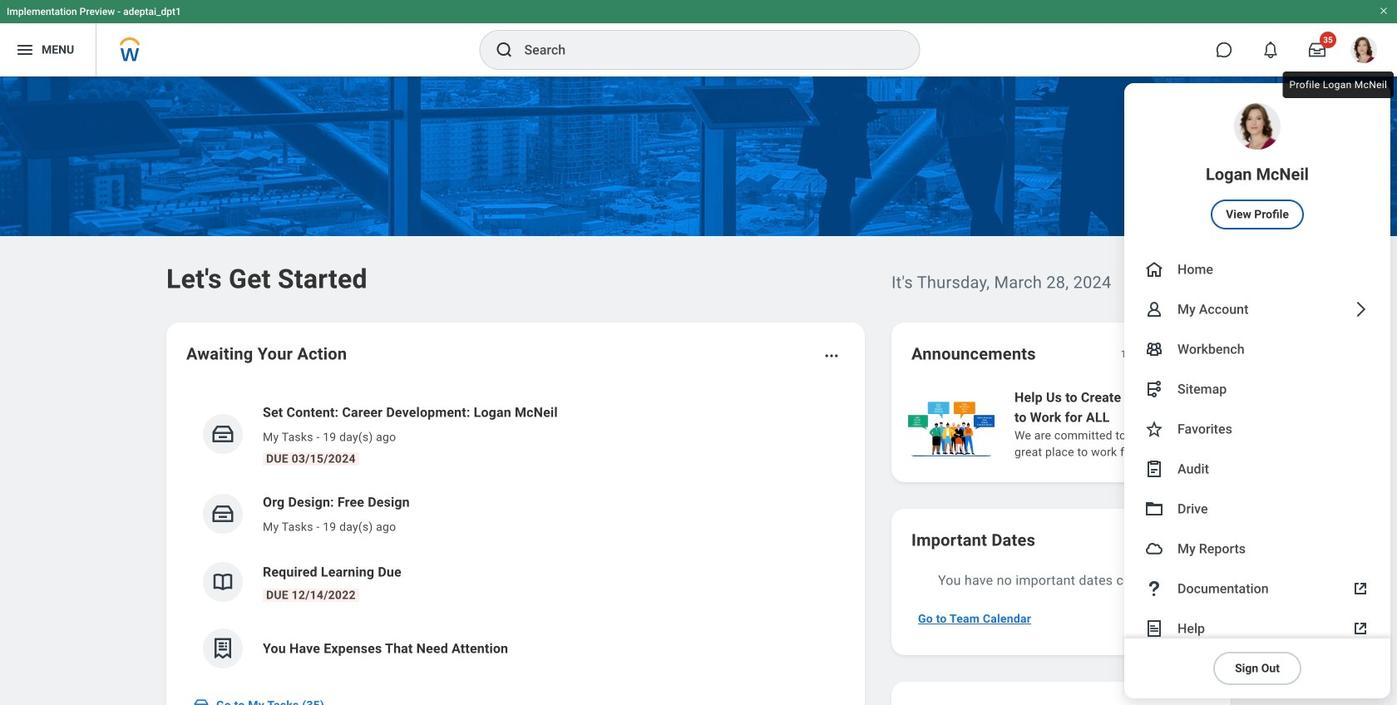 Task type: locate. For each thing, give the bounding box(es) containing it.
8 menu item from the top
[[1125, 489, 1391, 529]]

1 menu item from the top
[[1125, 83, 1391, 250]]

star image
[[1145, 419, 1165, 439]]

document image
[[1145, 619, 1165, 639]]

inbox image
[[210, 422, 235, 447]]

endpoints image
[[1145, 379, 1165, 399]]

user image
[[1145, 299, 1165, 319]]

0 vertical spatial inbox image
[[210, 502, 235, 527]]

banner
[[0, 0, 1398, 699]]

0 vertical spatial ext link image
[[1351, 579, 1371, 599]]

menu item
[[1125, 83, 1391, 250], [1125, 250, 1391, 289], [1125, 289, 1391, 329], [1125, 329, 1391, 369], [1125, 369, 1391, 409], [1125, 409, 1391, 449], [1125, 449, 1391, 489], [1125, 489, 1391, 529], [1125, 529, 1391, 569], [1125, 569, 1391, 609], [1125, 609, 1391, 649]]

inbox image
[[210, 502, 235, 527], [193, 697, 210, 705]]

ext link image for 11th menu item
[[1351, 619, 1371, 639]]

5 menu item from the top
[[1125, 369, 1391, 409]]

inbox large image
[[1309, 42, 1326, 58]]

2 ext link image from the top
[[1351, 619, 1371, 639]]

0 horizontal spatial inbox image
[[193, 697, 210, 705]]

search image
[[495, 40, 515, 60]]

status
[[1121, 348, 1148, 361]]

1 vertical spatial ext link image
[[1351, 619, 1371, 639]]

1 vertical spatial inbox image
[[193, 697, 210, 705]]

paste image
[[1145, 459, 1165, 479]]

tooltip
[[1280, 68, 1398, 101]]

chevron right image
[[1351, 299, 1371, 319]]

contact card matrix manager image
[[1145, 339, 1165, 359]]

ext link image
[[1351, 579, 1371, 599], [1351, 619, 1371, 639]]

menu
[[1125, 83, 1391, 699]]

logan mcneil image
[[1351, 37, 1378, 63]]

main content
[[0, 77, 1398, 705]]

3 menu item from the top
[[1125, 289, 1391, 329]]

list
[[905, 386, 1398, 463], [186, 389, 845, 682]]

1 ext link image from the top
[[1351, 579, 1371, 599]]

close environment banner image
[[1379, 6, 1389, 16]]



Task type: vqa. For each thing, say whether or not it's contained in the screenshot.
QUESTION image
yes



Task type: describe. For each thing, give the bounding box(es) containing it.
chevron left small image
[[1160, 346, 1176, 363]]

folder open image
[[1145, 499, 1165, 519]]

ext link image for second menu item from the bottom
[[1351, 579, 1371, 599]]

6 menu item from the top
[[1125, 409, 1391, 449]]

avatar image
[[1145, 539, 1165, 559]]

7 menu item from the top
[[1125, 449, 1391, 489]]

Search Workday  search field
[[524, 32, 886, 68]]

1 horizontal spatial list
[[905, 386, 1398, 463]]

dashboard expenses image
[[210, 636, 235, 661]]

4 menu item from the top
[[1125, 329, 1391, 369]]

2 menu item from the top
[[1125, 250, 1391, 289]]

home image
[[1145, 260, 1165, 280]]

11 menu item from the top
[[1125, 609, 1391, 649]]

9 menu item from the top
[[1125, 529, 1391, 569]]

1 horizontal spatial inbox image
[[210, 502, 235, 527]]

related actions image
[[824, 348, 840, 364]]

notifications large image
[[1263, 42, 1279, 58]]

chevron right small image
[[1190, 346, 1206, 363]]

0 horizontal spatial list
[[186, 389, 845, 682]]

justify image
[[15, 40, 35, 60]]

question image
[[1145, 579, 1165, 599]]

book open image
[[210, 570, 235, 595]]

10 menu item from the top
[[1125, 569, 1391, 609]]



